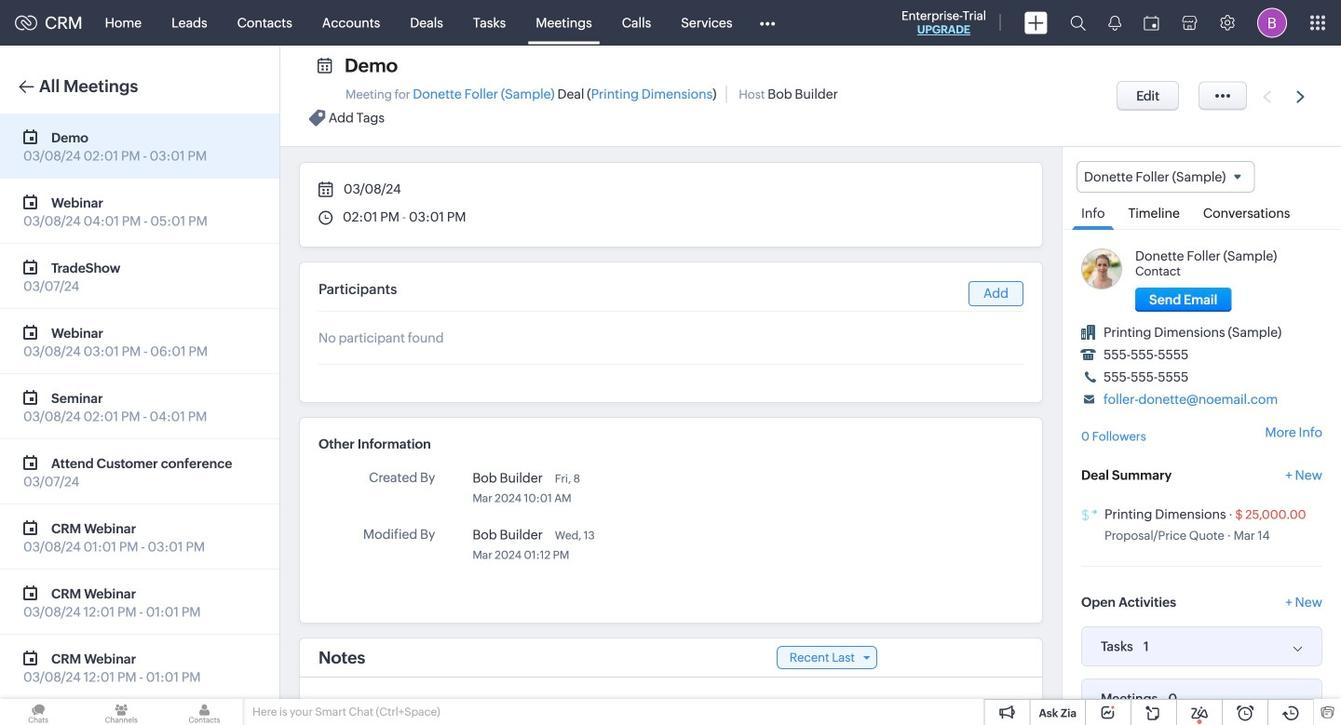 Task type: locate. For each thing, give the bounding box(es) containing it.
None field
[[1077, 161, 1255, 193]]

chats image
[[0, 700, 77, 726]]

None button
[[1117, 81, 1179, 111], [1135, 288, 1232, 312], [1117, 81, 1179, 111], [1135, 288, 1232, 312]]

create menu image
[[1025, 12, 1048, 34]]

logo image
[[15, 15, 37, 30]]

contacts image
[[166, 700, 243, 726]]

calendar image
[[1144, 15, 1160, 30]]

search image
[[1070, 15, 1086, 31]]



Task type: describe. For each thing, give the bounding box(es) containing it.
profile element
[[1246, 0, 1298, 45]]

search element
[[1059, 0, 1097, 46]]

previous record image
[[1263, 91, 1272, 103]]

next record image
[[1297, 91, 1309, 103]]

channels image
[[83, 700, 160, 726]]

signals image
[[1108, 15, 1121, 31]]

signals element
[[1097, 0, 1133, 46]]

Other Modules field
[[747, 8, 787, 38]]

create menu element
[[1013, 0, 1059, 45]]

profile image
[[1257, 8, 1287, 38]]



Task type: vqa. For each thing, say whether or not it's contained in the screenshot.
region at left
no



